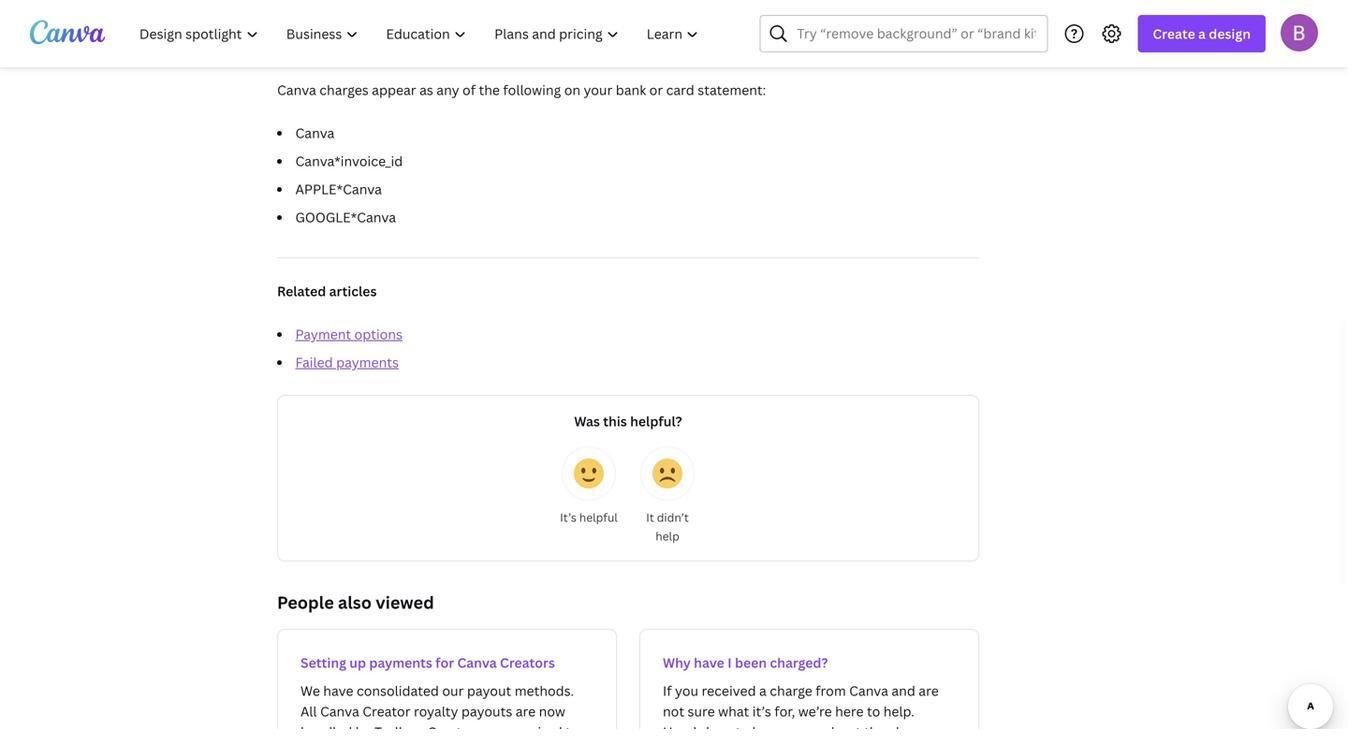 Task type: locate. For each thing, give the bounding box(es) containing it.
2 vertical spatial canva
[[457, 654, 497, 672]]

up
[[349, 654, 366, 672]]

1 vertical spatial canva
[[295, 124, 335, 142]]

related
[[277, 282, 326, 300]]

bank
[[616, 81, 646, 99]]

payments
[[336, 353, 399, 371], [369, 654, 432, 672]]

0 vertical spatial canva
[[277, 81, 316, 99]]

articles
[[329, 282, 377, 300]]

😔 image
[[653, 459, 683, 489]]

create a design
[[1153, 25, 1251, 43]]

canva for canva charges appear as any of the following on your bank or card statement:
[[277, 81, 316, 99]]

canva left charges
[[277, 81, 316, 99]]

create
[[1153, 25, 1195, 43]]

failed payments
[[295, 353, 399, 371]]

failed payments link
[[295, 353, 399, 371]]

on
[[564, 81, 581, 99]]

payments inside the setting up payments for canva creators link
[[369, 654, 432, 672]]

been
[[735, 654, 767, 672]]

it didn't help
[[646, 510, 689, 544]]

setting up payments for canva creators
[[301, 654, 555, 672]]

payments down options
[[336, 353, 399, 371]]

was this helpful?
[[574, 412, 682, 430]]

or
[[649, 81, 663, 99]]

canva right 'for'
[[457, 654, 497, 672]]

design
[[1209, 25, 1251, 43]]

for
[[435, 654, 454, 672]]

people
[[277, 591, 334, 614]]

statement:
[[698, 81, 766, 99]]

1 vertical spatial payments
[[369, 654, 432, 672]]

canva inside the setting up payments for canva creators link
[[457, 654, 497, 672]]

Try "remove background" or "brand kit" search field
[[797, 16, 1036, 51]]

payments right up
[[369, 654, 432, 672]]

any
[[437, 81, 459, 99]]

card
[[666, 81, 694, 99]]

canva up canva*invoice_id
[[295, 124, 335, 142]]

setting up payments for canva creators link
[[277, 629, 617, 729]]

people also viewed
[[277, 591, 434, 614]]

setting
[[301, 654, 346, 672]]

have
[[694, 654, 724, 672]]

helpful
[[579, 510, 618, 525]]

why have i been charged? link
[[639, 629, 979, 729]]

canva
[[277, 81, 316, 99], [295, 124, 335, 142], [457, 654, 497, 672]]

google*canva
[[295, 208, 396, 226]]

the
[[479, 81, 500, 99]]



Task type: describe. For each thing, give the bounding box(es) containing it.
create a design button
[[1138, 15, 1266, 52]]

following
[[503, 81, 561, 99]]

creators
[[500, 654, 555, 672]]

why
[[663, 654, 691, 672]]

canva charges appear as any of the following on your bank or card statement:
[[277, 81, 766, 99]]

was
[[574, 412, 600, 430]]

appear
[[372, 81, 416, 99]]

top level navigation element
[[127, 15, 715, 52]]

this
[[603, 412, 627, 430]]

options
[[354, 325, 403, 343]]

of
[[463, 81, 476, 99]]

it's
[[560, 510, 577, 525]]

i
[[728, 654, 732, 672]]

why have i been charged?
[[663, 654, 828, 672]]

payment options
[[295, 325, 403, 343]]

0 vertical spatial payments
[[336, 353, 399, 371]]

charges
[[320, 81, 369, 99]]

also
[[338, 591, 372, 614]]

apple*canva
[[295, 180, 382, 198]]

a
[[1198, 25, 1206, 43]]

it
[[646, 510, 654, 525]]

as
[[419, 81, 433, 99]]

it's helpful
[[560, 510, 618, 525]]

canva*invoice_id
[[295, 152, 403, 170]]

bob builder image
[[1281, 14, 1318, 51]]

canva for canva
[[295, 124, 335, 142]]

related articles
[[277, 282, 377, 300]]

helpful?
[[630, 412, 682, 430]]

viewed
[[376, 591, 434, 614]]

charged?
[[770, 654, 828, 672]]

help
[[656, 528, 679, 544]]

your
[[584, 81, 613, 99]]

payment options link
[[295, 325, 403, 343]]

didn't
[[657, 510, 689, 525]]

failed
[[295, 353, 333, 371]]

🙂 image
[[574, 459, 604, 489]]

payment
[[295, 325, 351, 343]]



Task type: vqa. For each thing, say whether or not it's contained in the screenshot.
EVERY inside say goodbye to the guesswork. alt text suggestions generates informative and engaging descriptions of the images in your presentations, saving you time while ensuring your designs are accessible to every learner's needs.
no



